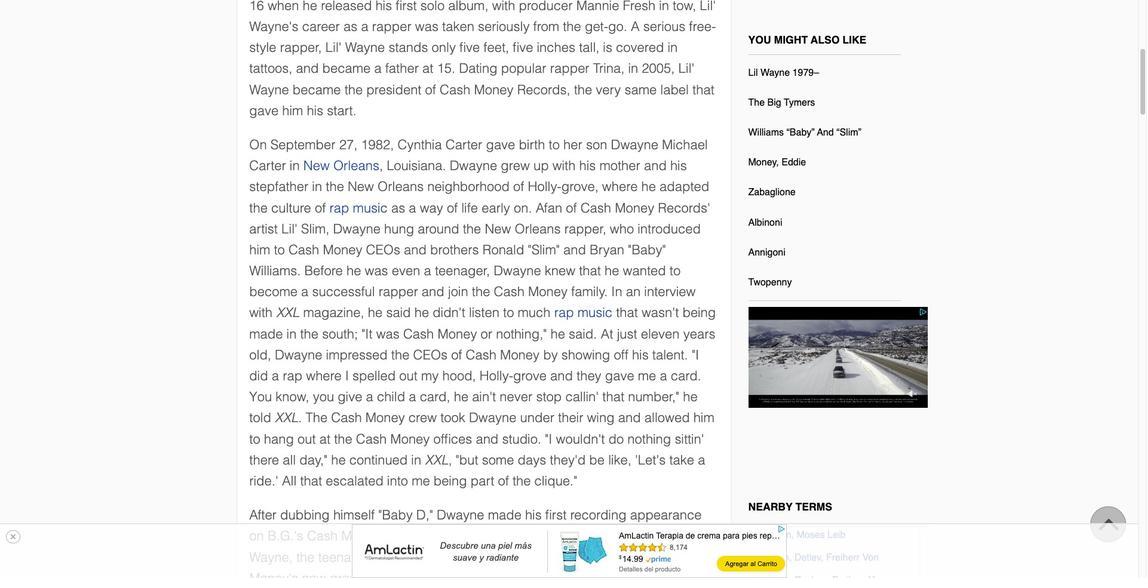 Task type: describe. For each thing, give the bounding box(es) containing it.
0 vertical spatial rap
[[329, 200, 349, 215]]

as
[[391, 200, 405, 215]]

that wasn't being made in the south; "it was cash money or nothing," he said. at just eleven years old, dwayne impressed the ceos of cash money by showing off his talent. "i did a rap where i spelled out my hood, holly-grove and they gave me a card. you know, you give a child a card, he ain't never stop callin' that number," he told
[[249, 306, 716, 426]]

in inside as a way of life early on. afan of cash money records' artist lil' slim, dwayne hung around the new orleans rapper, who introduced him to cash money ceos and brothers ronald "slim" and bryan "baby" williams. before he was even a teenager, dwayne knew that he wanted to become a successful rapper and join the cash money family. in an interview with
[[611, 285, 622, 299]]

nothing,"
[[496, 327, 547, 342]]

on.
[[514, 200, 532, 215]]

a right 'child'
[[409, 390, 416, 405]]

off
[[614, 348, 628, 363]]

that inside as a way of life early on. afan of cash money records' artist lil' slim, dwayne hung around the new orleans rapper, who introduced him to cash money ceos and brothers ronald "slim" and bryan "baby" williams. before he was even a teenager, dwayne knew that he wanted to become a successful rapper and join the cash money family. in an interview with
[[579, 264, 601, 278]]

wasn't
[[642, 306, 679, 321]]

callin'
[[565, 390, 599, 405]]

a right did on the bottom of the page
[[272, 369, 279, 384]]

out inside . the cash money crew took dwayne under their wing and allowed him to hang out at the cash money offices and studio. "i wouldn't do nothing sittin' there all day," he continued in
[[298, 432, 316, 447]]

big
[[767, 97, 781, 108]]

boys.
[[414, 571, 447, 578]]

ceos inside that wasn't being made in the south; "it was cash money or nothing," he said. at just eleven years old, dwayne impressed the ceos of cash money by showing off his talent. "i did a rap where i spelled out my hood, holly-grove and they gave me a card. you know, you give a child a card, he ain't never stop callin' that number," he told
[[413, 348, 448, 363]]

said
[[386, 306, 411, 321]]

culture
[[271, 200, 311, 215]]

you inside that wasn't being made in the south; "it was cash money or nothing," he said. at just eleven years old, dwayne impressed the ceos of cash money by showing off his talent. "i did a rap where i spelled out my hood, holly-grove and they gave me a card. you know, you give a child a card, he ain't never stop callin' that number," he told
[[249, 390, 272, 405]]

rap inside that wasn't being made in the south; "it was cash money or nothing," he said. at just eleven years old, dwayne impressed the ceos of cash money by showing off his talent. "i did a rap where i spelled out my hood, holly-grove and they gave me a card. you know, you give a child a card, he ain't never stop callin' that number," he told
[[283, 369, 302, 384]]

calling
[[570, 529, 608, 544]]

he inside , louisiana. dwayne grew up with his mother and his stepfather in the new orleans neighborhood of holly-grove, where he adapted the culture of
[[641, 179, 656, 194]]

crew
[[409, 411, 437, 426]]

cash up continued
[[356, 432, 387, 447]]

he down hood, on the left of the page
[[454, 390, 469, 405]]

all
[[282, 474, 297, 489]]

a right as
[[409, 200, 416, 215]]

me inside , "but some days they'd be like, 'let's take a ride.' all that escalated into me being part of the clique."
[[412, 474, 430, 489]]

was inside that wasn't being made in the south; "it was cash money or nothing," he said. at just eleven years old, dwayne impressed the ceos of cash money by showing off his talent. "i did a rap where i spelled out my hood, holly-grove and they gave me a card. you know, you give a child a card, he ain't never stop callin' that number," he told
[[376, 327, 400, 342]]

troupe
[[516, 571, 554, 578]]

liliencron, detlev, freiherr von link
[[748, 549, 879, 564]]

grove
[[513, 369, 547, 384]]

terms
[[795, 500, 832, 513]]

orleans inside , louisiana. dwayne grew up with his mother and his stepfather in the new orleans neighborhood of holly-grove, where he adapted the culture of
[[378, 179, 424, 194]]

annigoni
[[748, 247, 786, 258]]

way
[[420, 200, 443, 215]]

out inside that wasn't being made in the south; "it was cash money or nothing," he said. at just eleven years old, dwayne impressed the ceos of cash money by showing off his talent. "i did a rap where i spelled out my hood, holly-grove and they gave me a card. you know, you give a child a card, he ain't never stop callin' that number," he told
[[399, 369, 418, 384]]

cash down give at the left bottom of the page
[[331, 411, 362, 426]]

afan
[[536, 200, 562, 215]]

'let's
[[635, 453, 666, 468]]

dwayne inside . the cash money crew took dwayne under their wing and allowed him to hang out at the cash money offices and studio. "i wouldn't do nothing sittin' there all day," he continued in
[[469, 411, 516, 426]]

son
[[586, 137, 607, 152]]

zabaglione link
[[748, 183, 796, 208]]

group
[[330, 571, 365, 578]]

new orleans link
[[303, 158, 379, 173]]

new inside , louisiana. dwayne grew up with his mother and his stepfather in the new orleans neighborhood of holly-grove, where he adapted the culture of
[[348, 179, 374, 194]]

to up williams.
[[274, 243, 285, 257]]

wing
[[587, 411, 615, 426]]

give
[[338, 390, 362, 405]]

freiherr
[[826, 553, 860, 563]]

also
[[811, 33, 840, 46]]

clique."
[[535, 474, 577, 489]]

by
[[543, 348, 558, 363]]

that up just
[[616, 306, 638, 321]]

money up the before
[[323, 243, 362, 257]]

the up listen
[[472, 285, 490, 299]]

wanted
[[623, 264, 666, 278]]

join
[[448, 285, 468, 299]]

family.
[[571, 285, 608, 299]]

and up xxl magazine, he said he didn't listen to much rap music
[[422, 285, 444, 299]]

ain't
[[472, 390, 496, 405]]

cash down slim,
[[289, 243, 319, 257]]

and up even
[[404, 243, 427, 257]]

cash inside the . in 1997, now calling himself lil' wayne, the teenager joined fellow rappers juvenile, turk, and b.g. in cash money's new group the hot boys. the young troupe released their debut,
[[658, 550, 688, 565]]

in inside the . in 1997, now calling himself lil' wayne, the teenager joined fellow rappers juvenile, turk, and b.g. in cash money's new group the hot boys. the young troupe released their debut,
[[644, 550, 654, 565]]

made inside after dubbing himself "baby d," dwayne made his first recording appearance on b.g.'s cash money album
[[488, 508, 522, 523]]

he up by
[[551, 327, 565, 342]]

stepfather
[[249, 179, 309, 194]]

"slim"
[[528, 243, 560, 257]]

he down card.
[[683, 390, 698, 405]]

hot
[[390, 571, 411, 578]]

a right even
[[424, 264, 431, 278]]

cash down 'or'
[[466, 348, 496, 363]]

took
[[441, 411, 465, 426]]

and down rapper, at the top
[[563, 243, 586, 257]]

money,
[[748, 157, 779, 168]]

the big tymers link
[[748, 93, 815, 118]]

just
[[617, 327, 637, 342]]

the down the joined at the left
[[368, 571, 386, 578]]

and up some
[[476, 432, 498, 447]]

"slim"
[[837, 127, 862, 138]]

0 vertical spatial orleans
[[333, 158, 379, 173]]

continued
[[349, 453, 408, 468]]

the inside the . in 1997, now calling himself lil' wayne, the teenager joined fellow rappers juvenile, turk, and b.g. in cash money's new group the hot boys. the young troupe released their debut,
[[451, 571, 473, 578]]

. for in
[[484, 529, 487, 544]]

day,"
[[300, 453, 328, 468]]

interview
[[644, 285, 696, 299]]

leib
[[828, 530, 846, 540]]

him inside . the cash money crew took dwayne under their wing and allowed him to hang out at the cash money offices and studio. "i wouldn't do nothing sittin' there all day," he continued in
[[694, 411, 714, 426]]

eleven
[[641, 327, 680, 342]]

rapper
[[379, 285, 418, 299]]

records'
[[658, 200, 710, 215]]

1 horizontal spatial rap music link
[[554, 306, 612, 321]]

adapted
[[660, 179, 709, 194]]

wayne,
[[249, 550, 293, 565]]

"i inside that wasn't being made in the south; "it was cash money or nothing," he said. at just eleven years old, dwayne impressed the ceos of cash money by showing off his talent. "i did a rap where i spelled out my hood, holly-grove and they gave me a card. you know, you give a child a card, he ain't never stop callin' that number," he told
[[692, 348, 699, 363]]

money down nothing,"
[[500, 348, 540, 363]]

of up slim,
[[315, 200, 326, 215]]

grove,
[[562, 179, 599, 194]]

cynthia
[[398, 137, 442, 152]]

juvenile,
[[501, 550, 552, 565]]

old,
[[249, 348, 271, 363]]

lil' inside the . in 1997, now calling himself lil' wayne, the teenager joined fellow rappers juvenile, turk, and b.g. in cash money's new group the hot boys. the young troupe released their debut,
[[657, 529, 673, 544]]

dwayne inside that wasn't being made in the south; "it was cash money or nothing," he said. at just eleven years old, dwayne impressed the ceos of cash money by showing off his talent. "i did a rap where i spelled out my hood, holly-grove and they gave me a card. you know, you give a child a card, he ain't never stop callin' that number," he told
[[275, 348, 322, 363]]

and inside williams "baby" and "slim" 'link'
[[817, 127, 834, 138]]

all
[[283, 453, 296, 468]]

dwayne inside on september 27, 1982, cynthia carter gave birth to her son dwayne michael carter in
[[611, 137, 658, 152]]

the inside the big tymers link
[[748, 97, 765, 108]]

after
[[249, 508, 277, 523]]

listen
[[469, 306, 499, 321]]

a down "talent."
[[660, 369, 667, 384]]

of right "afan"
[[566, 200, 577, 215]]

their inside . the cash money crew took dwayne under their wing and allowed him to hang out at the cash money offices and studio. "i wouldn't do nothing sittin' there all day," he continued in
[[558, 411, 583, 426]]

south;
[[322, 327, 358, 342]]

card,
[[420, 390, 450, 405]]

he right said
[[414, 306, 429, 321]]

a inside , "but some days they'd be like, 'let's take a ride.' all that escalated into me being part of the clique."
[[698, 453, 705, 468]]

days
[[518, 453, 546, 468]]

debut,
[[641, 571, 679, 578]]

his up grove,
[[579, 158, 596, 173]]

his inside that wasn't being made in the south; "it was cash money or nothing," he said. at just eleven years old, dwayne impressed the ceos of cash money by showing off his talent. "i did a rap where i spelled out my hood, holly-grove and they gave me a card. you know, you give a child a card, he ain't never stop callin' that number," he told
[[632, 348, 649, 363]]

of down the grew
[[513, 179, 524, 194]]

showing
[[561, 348, 610, 363]]

number,"
[[628, 390, 679, 405]]

child
[[377, 390, 405, 405]]

hang
[[264, 432, 294, 447]]

twopenny link
[[748, 272, 792, 298]]

the left south;
[[300, 327, 319, 342]]

, for "but
[[448, 453, 452, 468]]

. the cash money crew took dwayne under their wing and allowed him to hang out at the cash money offices and studio. "i wouldn't do nothing sittin' there all day," he continued in
[[249, 411, 714, 468]]

recording
[[570, 508, 627, 523]]

"but
[[456, 453, 478, 468]]

even
[[392, 264, 420, 278]]

his inside after dubbing himself "baby d," dwayne made his first recording appearance on b.g.'s cash money album
[[525, 508, 542, 523]]

, "but some days they'd be like, 'let's take a ride.' all that escalated into me being part of the clique."
[[249, 453, 705, 489]]

1982,
[[361, 137, 394, 152]]

on
[[249, 529, 264, 544]]

a down the before
[[301, 285, 309, 299]]

b.g.'s
[[268, 529, 303, 544]]

fellow
[[414, 550, 447, 565]]

0 vertical spatial you
[[748, 33, 771, 46]]

of inside , "but some days they'd be like, 'let's take a ride.' all that escalated into me being part of the clique."
[[498, 474, 509, 489]]

lilienblum, moses leib
[[748, 530, 846, 540]]

d,"
[[416, 508, 433, 523]]

at
[[601, 327, 613, 342]]

an
[[626, 285, 641, 299]]

the up artist at the left top of the page
[[249, 200, 268, 215]]



Task type: locate. For each thing, give the bounding box(es) containing it.
dwayne inside , louisiana. dwayne grew up with his mother and his stepfather in the new orleans neighborhood of holly-grove, where he adapted the culture of
[[450, 158, 497, 173]]

0 horizontal spatial made
[[249, 327, 283, 342]]

0 vertical spatial carter
[[446, 137, 482, 152]]

ceos down hung
[[366, 243, 400, 257]]

holly- up ain't
[[480, 369, 513, 384]]

you left might
[[748, 33, 771, 46]]

carter
[[446, 137, 482, 152], [249, 158, 286, 173]]

the inside . the cash money crew took dwayne under their wing and allowed him to hang out at the cash money offices and studio. "i wouldn't do nothing sittin' there all day," he continued in
[[334, 432, 352, 447]]

orleans inside as a way of life early on. afan of cash money records' artist lil' slim, dwayne hung around the new orleans rapper, who introduced him to cash money ceos and brothers ronald "slim" and bryan "baby" williams. before he was even a teenager, dwayne knew that he wanted to become a successful rapper and join the cash money family. in an interview with
[[515, 221, 561, 236]]

and inside the . in 1997, now calling himself lil' wayne, the teenager joined fellow rappers juvenile, turk, and b.g. in cash money's new group the hot boys. the young troupe released their debut,
[[588, 550, 610, 565]]

0 vertical spatial rap music link
[[329, 200, 388, 215]]

rap down new orleans link
[[329, 200, 349, 215]]

0 horizontal spatial lil'
[[281, 221, 298, 236]]

of inside that wasn't being made in the south; "it was cash money or nothing," he said. at just eleven years old, dwayne impressed the ceos of cash money by showing off his talent. "i did a rap where i spelled out my hood, holly-grove and they gave me a card. you know, you give a child a card, he ain't never stop callin' that number," he told
[[451, 348, 462, 363]]

that
[[579, 264, 601, 278], [616, 306, 638, 321], [602, 390, 624, 405], [300, 474, 322, 489]]

0 horizontal spatial gave
[[486, 137, 515, 152]]

1 vertical spatial where
[[306, 369, 342, 384]]

the inside . the cash money crew took dwayne under their wing and allowed him to hang out at the cash money offices and studio. "i wouldn't do nothing sittin' there all day," he continued in
[[306, 411, 328, 426]]

1 vertical spatial was
[[376, 327, 400, 342]]

1 horizontal spatial their
[[612, 571, 638, 578]]

teenager
[[318, 550, 371, 565]]

0 vertical spatial lil'
[[281, 221, 298, 236]]

williams
[[748, 127, 784, 138]]

0 horizontal spatial new
[[303, 158, 330, 173]]

that down day,"
[[300, 474, 322, 489]]

0 vertical spatial music
[[353, 200, 388, 215]]

in
[[611, 285, 622, 299], [491, 529, 502, 544]]

1 vertical spatial me
[[412, 474, 430, 489]]

being up years in the bottom right of the page
[[683, 306, 716, 321]]

1 horizontal spatial made
[[488, 508, 522, 523]]

0 vertical spatial me
[[638, 369, 656, 384]]

0 horizontal spatial music
[[353, 200, 388, 215]]

holly- inside that wasn't being made in the south; "it was cash money or nothing," he said. at just eleven years old, dwayne impressed the ceos of cash money by showing off his talent. "i did a rap where i spelled out my hood, holly-grove and they gave me a card. you know, you give a child a card, he ain't never stop callin' that number," he told
[[480, 369, 513, 384]]

the down life
[[463, 221, 481, 236]]

me up number," at bottom right
[[638, 369, 656, 384]]

i
[[345, 369, 349, 384]]

with inside , louisiana. dwayne grew up with his mother and his stepfather in the new orleans neighborhood of holly-grove, where he adapted the culture of
[[553, 158, 576, 173]]

rap up said.
[[554, 306, 574, 321]]

and left '"slim"'
[[817, 127, 834, 138]]

2 horizontal spatial rap
[[554, 306, 574, 321]]

1 horizontal spatial himself
[[612, 529, 653, 544]]

0 horizontal spatial ceos
[[366, 243, 400, 257]]

orleans up as
[[378, 179, 424, 194]]

being down the "but
[[434, 474, 467, 489]]

be
[[589, 453, 605, 468]]

album
[[384, 529, 421, 544]]

holly- inside , louisiana. dwayne grew up with his mother and his stepfather in the new orleans neighborhood of holly-grove, where he adapted the culture of
[[528, 179, 562, 194]]

escalated
[[326, 474, 384, 489]]

. down "know,"
[[298, 411, 302, 426]]

1 vertical spatial you
[[249, 390, 272, 405]]

0 vertical spatial ceos
[[366, 243, 400, 257]]

where inside , louisiana. dwayne grew up with his mother and his stepfather in the new orleans neighborhood of holly-grove, where he adapted the culture of
[[602, 179, 638, 194]]

0 vertical spatial their
[[558, 411, 583, 426]]

that up the wing
[[602, 390, 624, 405]]

, inside , "but some days they'd be like, 'let's take a ride.' all that escalated into me being part of the clique."
[[448, 453, 452, 468]]

and inside , louisiana. dwayne grew up with his mother and his stepfather in the new orleans neighborhood of holly-grove, where he adapted the culture of
[[644, 158, 667, 173]]

. inside . the cash money crew took dwayne under their wing and allowed him to hang out at the cash money offices and studio. "i wouldn't do nothing sittin' there all day," he continued in
[[298, 411, 302, 426]]

1 vertical spatial himself
[[612, 529, 653, 544]]

first
[[545, 508, 567, 523]]

appearance
[[630, 508, 702, 523]]

lil' down appearance
[[657, 529, 673, 544]]

in down new orleans link
[[312, 179, 322, 194]]

in inside . the cash money crew took dwayne under their wing and allowed him to hang out at the cash money offices and studio. "i wouldn't do nothing sittin' there all day," he continued in
[[411, 453, 421, 468]]

0 vertical spatial being
[[683, 306, 716, 321]]

dwayne inside after dubbing himself "baby d," dwayne made his first recording appearance on b.g.'s cash money album
[[437, 508, 484, 523]]

0 vertical spatial xxl
[[276, 306, 300, 321]]

gave inside on september 27, 1982, cynthia carter gave birth to her son dwayne michael carter in
[[486, 137, 515, 152]]

0 vertical spatial made
[[249, 327, 283, 342]]

2 vertical spatial rap
[[283, 369, 302, 384]]

1 vertical spatial the
[[306, 411, 328, 426]]

a right 'take'
[[698, 453, 705, 468]]

0 vertical spatial holly-
[[528, 179, 562, 194]]

he inside . the cash money crew took dwayne under their wing and allowed him to hang out at the cash money offices and studio. "i wouldn't do nothing sittin' there all day," he continued in
[[331, 453, 346, 468]]

dwayne right old,
[[275, 348, 322, 363]]

the left 'big'
[[748, 97, 765, 108]]

0 horizontal spatial rap music link
[[329, 200, 388, 215]]

to down told
[[249, 432, 260, 447]]

under
[[520, 411, 554, 426]]

1 vertical spatial him
[[694, 411, 714, 426]]

new down early
[[485, 221, 511, 236]]

, left the "but
[[448, 453, 452, 468]]

0 horizontal spatial carter
[[249, 158, 286, 173]]

true
[[425, 529, 450, 544]]

some
[[482, 453, 514, 468]]

he right day,"
[[331, 453, 346, 468]]

they'd
[[550, 453, 586, 468]]

, for louisiana.
[[379, 158, 383, 173]]

1 horizontal spatial gave
[[605, 369, 634, 384]]

their up 'wouldn't' at the bottom of the page
[[558, 411, 583, 426]]

1 horizontal spatial holly-
[[528, 179, 562, 194]]

albinoni link
[[748, 212, 782, 238]]

money down didn't
[[438, 327, 477, 342]]

0 horizontal spatial being
[[434, 474, 467, 489]]

1 vertical spatial orleans
[[378, 179, 424, 194]]

he down bryan
[[605, 264, 619, 278]]

money, eddie
[[748, 157, 806, 168]]

1 vertical spatial ceos
[[413, 348, 448, 363]]

0 vertical spatial himself
[[333, 508, 375, 523]]

successful
[[312, 285, 375, 299]]

orleans down '27,'
[[333, 158, 379, 173]]

music
[[353, 200, 388, 215], [578, 306, 612, 321]]

on
[[249, 137, 267, 152]]

him up sittin' on the right of page
[[694, 411, 714, 426]]

1 horizontal spatial where
[[602, 179, 638, 194]]

their inside the . in 1997, now calling himself lil' wayne, the teenager joined fellow rappers juvenile, turk, and b.g. in cash money's new group the hot boys. the young troupe released their debut,
[[612, 571, 638, 578]]

music down family.
[[578, 306, 612, 321]]

1 vertical spatial lil'
[[657, 529, 673, 544]]

he left "adapted"
[[641, 179, 656, 194]]

in left an at right
[[611, 285, 622, 299]]

himself down escalated
[[333, 508, 375, 523]]

cash down said
[[403, 327, 434, 342]]

was
[[365, 264, 388, 278], [376, 327, 400, 342]]

made up old,
[[249, 327, 283, 342]]

in up debut, at the bottom right of page
[[644, 550, 654, 565]]

a right give at the left bottom of the page
[[366, 390, 373, 405]]

impressed
[[326, 348, 388, 363]]

me inside that wasn't being made in the south; "it was cash money or nothing," he said. at just eleven years old, dwayne impressed the ceos of cash money by showing off his talent. "i did a rap where i spelled out my hood, holly-grove and they gave me a card. you know, you give a child a card, he ain't never stop callin' that number," he told
[[638, 369, 656, 384]]

ceos inside as a way of life early on. afan of cash money records' artist lil' slim, dwayne hung around the new orleans rapper, who introduced him to cash money ceos and brothers ronald "slim" and bryan "baby" williams. before he was even a teenager, dwayne knew that he wanted to become a successful rapper and join the cash money family. in an interview with
[[366, 243, 400, 257]]

true story
[[425, 529, 484, 544]]

the up the spelled
[[391, 348, 410, 363]]

1 horizontal spatial ceos
[[413, 348, 448, 363]]

0 horizontal spatial ,
[[379, 158, 383, 173]]

himself inside the . in 1997, now calling himself lil' wayne, the teenager joined fellow rappers juvenile, turk, and b.g. in cash money's new group the hot boys. the young troupe released their debut,
[[612, 529, 653, 544]]

1 vertical spatial .
[[484, 529, 487, 544]]

rap
[[329, 200, 349, 215], [554, 306, 574, 321], [283, 369, 302, 384]]

0 vertical spatial the
[[748, 97, 765, 108]]

lil wayne 1979– link
[[748, 63, 819, 88]]

he up "it
[[368, 306, 383, 321]]

to right listen
[[503, 306, 514, 321]]

carter down on on the left top of the page
[[249, 158, 286, 173]]

0 horizontal spatial him
[[249, 243, 270, 257]]

joined
[[375, 550, 410, 565]]

they
[[577, 369, 601, 384]]

0 horizontal spatial out
[[298, 432, 316, 447]]

2 vertical spatial orleans
[[515, 221, 561, 236]]

the right at
[[334, 432, 352, 447]]

0 horizontal spatial .
[[298, 411, 302, 426]]

brothers
[[430, 243, 479, 257]]

xxl down "know,"
[[275, 411, 298, 426]]

1 horizontal spatial with
[[553, 158, 576, 173]]

the down new orleans link
[[326, 179, 344, 194]]

1 vertical spatial rap music link
[[554, 306, 612, 321]]

stop
[[536, 390, 562, 405]]

money, eddie link
[[748, 153, 806, 178]]

2 vertical spatial xxl
[[425, 453, 448, 468]]

1 vertical spatial carter
[[249, 158, 286, 173]]

, inside , louisiana. dwayne grew up with his mother and his stepfather in the new orleans neighborhood of holly-grove, where he adapted the culture of
[[379, 158, 383, 173]]

life
[[461, 200, 478, 215]]

new down september
[[303, 158, 330, 173]]

eddie
[[782, 157, 806, 168]]

1 vertical spatial with
[[249, 306, 272, 321]]

himself inside after dubbing himself "baby d," dwayne made his first recording appearance on b.g.'s cash money album
[[333, 508, 375, 523]]

become
[[249, 285, 298, 299]]

made inside that wasn't being made in the south; "it was cash money or nothing," he said. at just eleven years old, dwayne impressed the ceos of cash money by showing off his talent. "i did a rap where i spelled out my hood, holly-grove and they gave me a card. you know, you give a child a card, he ain't never stop callin' that number," he told
[[249, 327, 283, 342]]

himself up b.g.
[[612, 529, 653, 544]]

1 horizontal spatial rap
[[329, 200, 349, 215]]

1 vertical spatial new
[[348, 179, 374, 194]]

card.
[[671, 369, 701, 384]]

after dubbing himself "baby d," dwayne made his first recording appearance on b.g.'s cash money album
[[249, 508, 702, 544]]

, down 1982,
[[379, 158, 383, 173]]

. inside the . in 1997, now calling himself lil' wayne, the teenager joined fellow rappers juvenile, turk, and b.g. in cash money's new group the hot boys. the young troupe released their debut,
[[484, 529, 487, 544]]

dwayne down rap music
[[333, 221, 381, 236]]

with down become
[[249, 306, 272, 321]]

2 vertical spatial new
[[485, 221, 511, 236]]

on september 27, 1982, cynthia carter gave birth to her son dwayne michael carter in
[[249, 137, 708, 173]]

money down crew
[[390, 432, 430, 447]]

1 vertical spatial being
[[434, 474, 467, 489]]

0 vertical spatial was
[[365, 264, 388, 278]]

1 horizontal spatial the
[[451, 571, 473, 578]]

0 horizontal spatial you
[[249, 390, 272, 405]]

1 horizontal spatial new
[[348, 179, 374, 194]]

0 horizontal spatial "i
[[545, 432, 552, 447]]

in inside the . in 1997, now calling himself lil' wayne, the teenager joined fellow rappers juvenile, turk, and b.g. in cash money's new group the hot boys. the young troupe released their debut,
[[491, 529, 502, 544]]

birth
[[519, 137, 545, 152]]

gave up the grew
[[486, 137, 515, 152]]

in down september
[[290, 158, 300, 173]]

advertisement region
[[748, 307, 928, 457], [352, 525, 787, 578]]

was inside as a way of life early on. afan of cash money records' artist lil' slim, dwayne hung around the new orleans rapper, who introduced him to cash money ceos and brothers ronald "slim" and bryan "baby" williams. before he was even a teenager, dwayne knew that he wanted to become a successful rapper and join the cash money family. in an interview with
[[365, 264, 388, 278]]

lilienblum,
[[748, 530, 794, 540]]

1997,
[[506, 529, 538, 544]]

of left life
[[447, 200, 458, 215]]

in inside on september 27, 1982, cynthia carter gave birth to her son dwayne michael carter in
[[290, 158, 300, 173]]

xxl magazine, he said he didn't listen to much rap music
[[276, 306, 612, 321]]

was left even
[[365, 264, 388, 278]]

1 horizontal spatial music
[[578, 306, 612, 321]]

1 vertical spatial rap
[[554, 306, 574, 321]]

1 vertical spatial ,
[[448, 453, 452, 468]]

0 horizontal spatial their
[[558, 411, 583, 426]]

williams "baby" and "slim"
[[748, 127, 862, 138]]

. in 1997, now calling himself lil' wayne, the teenager joined fellow rappers juvenile, turk, and b.g. in cash money's new group the hot boys. the young troupe released their debut,
[[249, 529, 688, 578]]

1 vertical spatial "i
[[545, 432, 552, 447]]

cash inside after dubbing himself "baby d," dwayne made his first recording appearance on b.g.'s cash money album
[[307, 529, 338, 544]]

dwayne up neighborhood
[[450, 158, 497, 173]]

1 vertical spatial out
[[298, 432, 316, 447]]

0 horizontal spatial with
[[249, 306, 272, 321]]

1 horizontal spatial out
[[399, 369, 418, 384]]

in inside that wasn't being made in the south; "it was cash money or nothing," he said. at just eleven years old, dwayne impressed the ceos of cash money by showing off his talent. "i did a rap where i spelled out my hood, holly-grove and they gave me a card. you know, you give a child a card, he ain't never stop callin' that number," he told
[[286, 327, 297, 342]]

new
[[303, 158, 330, 173], [348, 179, 374, 194], [485, 221, 511, 236]]

at
[[319, 432, 330, 447]]

0 horizontal spatial me
[[412, 474, 430, 489]]

cash
[[581, 200, 611, 215], [289, 243, 319, 257], [494, 285, 525, 299], [403, 327, 434, 342], [466, 348, 496, 363], [331, 411, 362, 426], [356, 432, 387, 447], [307, 529, 338, 544], [658, 550, 688, 565]]

lil wayne 1979–
[[748, 67, 819, 78]]

in down become
[[286, 327, 297, 342]]

artist
[[249, 221, 278, 236]]

his up "adapted"
[[670, 158, 687, 173]]

to inside . the cash money crew took dwayne under their wing and allowed him to hang out at the cash money offices and studio. "i wouldn't do nothing sittin' there all day," he continued in
[[249, 432, 260, 447]]

who
[[610, 221, 634, 236]]

gave inside that wasn't being made in the south; "it was cash money or nothing," he said. at just eleven years old, dwayne impressed the ceos of cash money by showing off his talent. "i did a rap where i spelled out my hood, holly-grove and they gave me a card. you know, you give a child a card, he ain't never stop callin' that number," he told
[[605, 369, 634, 384]]

cash down dubbing
[[307, 529, 338, 544]]

carter up neighborhood
[[446, 137, 482, 152]]

and right mother
[[644, 158, 667, 173]]

out
[[399, 369, 418, 384], [298, 432, 316, 447]]

money inside after dubbing himself "baby d," dwayne made his first recording appearance on b.g.'s cash money album
[[341, 529, 381, 544]]

me right into
[[412, 474, 430, 489]]

take
[[669, 453, 694, 468]]

young
[[476, 571, 513, 578]]

"i
[[692, 348, 699, 363], [545, 432, 552, 447]]

made
[[249, 327, 283, 342], [488, 508, 522, 523]]

1 horizontal spatial carter
[[446, 137, 482, 152]]

in right continued
[[411, 453, 421, 468]]

new inside as a way of life early on. afan of cash money records' artist lil' slim, dwayne hung around the new orleans rapper, who introduced him to cash money ceos and brothers ronald "slim" and bryan "baby" williams. before he was even a teenager, dwayne knew that he wanted to become a successful rapper and join the cash money family. in an interview with
[[485, 221, 511, 236]]

tymers
[[784, 97, 815, 108]]

that up family.
[[579, 264, 601, 278]]

1 vertical spatial made
[[488, 508, 522, 523]]

0 vertical spatial .
[[298, 411, 302, 426]]

moses
[[797, 530, 825, 540]]

you might also like
[[748, 33, 867, 46]]

1 horizontal spatial being
[[683, 306, 716, 321]]

money down knew
[[528, 285, 568, 299]]

0 horizontal spatial rap
[[283, 369, 302, 384]]

0 vertical spatial gave
[[486, 137, 515, 152]]

and up do
[[618, 411, 641, 426]]

where inside that wasn't being made in the south; "it was cash money or nothing," he said. at just eleven years old, dwayne impressed the ceos of cash money by showing off his talent. "i did a rap where i spelled out my hood, holly-grove and they gave me a card. you know, you give a child a card, he ain't never stop callin' that number," he told
[[306, 369, 342, 384]]

you up told
[[249, 390, 272, 405]]

0 vertical spatial "i
[[692, 348, 699, 363]]

dwayne up mother
[[611, 137, 658, 152]]

out left the my
[[399, 369, 418, 384]]

he up successful
[[346, 264, 361, 278]]

"i inside . the cash money crew took dwayne under their wing and allowed him to hang out at the cash money offices and studio. "i wouldn't do nothing sittin' there all day," he continued in
[[545, 432, 552, 447]]

me
[[638, 369, 656, 384], [412, 474, 430, 489]]

2 horizontal spatial new
[[485, 221, 511, 236]]

around
[[418, 221, 459, 236]]

and down by
[[550, 369, 573, 384]]

with inside as a way of life early on. afan of cash money records' artist lil' slim, dwayne hung around the new orleans rapper, who introduced him to cash money ceos and brothers ronald "slim" and bryan "baby" williams. before he was even a teenager, dwayne knew that he wanted to become a successful rapper and join the cash money family. in an interview with
[[249, 306, 272, 321]]

1 horizontal spatial .
[[484, 529, 487, 544]]

new
[[302, 571, 326, 578]]

the up new
[[296, 550, 315, 565]]

in inside , louisiana. dwayne grew up with his mother and his stepfather in the new orleans neighborhood of holly-grove, where he adapted the culture of
[[312, 179, 322, 194]]

money down 'child'
[[365, 411, 405, 426]]

1 horizontal spatial him
[[694, 411, 714, 426]]

nearby
[[748, 500, 793, 513]]

to up "interview"
[[670, 264, 681, 278]]

to inside on september 27, 1982, cynthia carter gave birth to her son dwayne michael carter in
[[549, 137, 560, 152]]

where down mother
[[602, 179, 638, 194]]

money's
[[249, 571, 298, 578]]

talent.
[[652, 348, 688, 363]]

that inside , "but some days they'd be like, 'let's take a ride.' all that escalated into me being part of the clique."
[[300, 474, 322, 489]]

you
[[748, 33, 771, 46], [249, 390, 272, 405]]

1 vertical spatial music
[[578, 306, 612, 321]]

cash up listen
[[494, 285, 525, 299]]

offices
[[433, 432, 472, 447]]

lil' inside as a way of life early on. afan of cash money records' artist lil' slim, dwayne hung around the new orleans rapper, who introduced him to cash money ceos and brothers ronald "slim" and bryan "baby" williams. before he was even a teenager, dwayne knew that he wanted to become a successful rapper and join the cash money family. in an interview with
[[281, 221, 298, 236]]

part
[[471, 474, 494, 489]]

and
[[817, 127, 834, 138], [644, 158, 667, 173], [404, 243, 427, 257], [563, 243, 586, 257], [422, 285, 444, 299], [550, 369, 573, 384], [618, 411, 641, 426], [476, 432, 498, 447], [588, 550, 610, 565]]

2 vertical spatial the
[[451, 571, 473, 578]]

1 vertical spatial in
[[491, 529, 502, 544]]

and inside that wasn't being made in the south; "it was cash money or nothing," he said. at just eleven years old, dwayne impressed the ceos of cash money by showing off his talent. "i did a rap where i spelled out my hood, holly-grove and they gave me a card. you know, you give a child a card, he ain't never stop callin' that number," he told
[[550, 369, 573, 384]]

1 vertical spatial advertisement region
[[352, 525, 787, 578]]

the inside , "but some days they'd be like, 'let's take a ride.' all that escalated into me being part of the clique."
[[513, 474, 531, 489]]

"i down under
[[545, 432, 552, 447]]

1 horizontal spatial "i
[[692, 348, 699, 363]]

dwayne down ain't
[[469, 411, 516, 426]]

hood,
[[442, 369, 476, 384]]

1 vertical spatial holly-
[[480, 369, 513, 384]]

0 horizontal spatial in
[[491, 529, 502, 544]]

him inside as a way of life early on. afan of cash money records' artist lil' slim, dwayne hung around the new orleans rapper, who introduced him to cash money ceos and brothers ronald "slim" and bryan "baby" williams. before he was even a teenager, dwayne knew that he wanted to become a successful rapper and join the cash money family. in an interview with
[[249, 243, 270, 257]]

my
[[421, 369, 439, 384]]

money up who at top
[[615, 200, 654, 215]]

annigoni link
[[748, 242, 786, 268]]

rap up "know,"
[[283, 369, 302, 384]]

0 vertical spatial ,
[[379, 158, 383, 173]]

grew
[[501, 158, 530, 173]]

1 vertical spatial xxl
[[275, 411, 298, 426]]

cash up rapper, at the top
[[581, 200, 611, 215]]

being inside , "but some days they'd be like, 'let's take a ride.' all that escalated into me being part of the clique."
[[434, 474, 467, 489]]

lilienblum, moses leib link
[[748, 526, 846, 541]]

the down you
[[306, 411, 328, 426]]

out left at
[[298, 432, 316, 447]]

0 vertical spatial in
[[611, 285, 622, 299]]

"it
[[362, 327, 373, 342]]

0 vertical spatial out
[[399, 369, 418, 384]]

. for the
[[298, 411, 302, 426]]

0 vertical spatial advertisement region
[[748, 307, 928, 457]]

0 vertical spatial where
[[602, 179, 638, 194]]

dwayne down 'ronald'
[[494, 264, 541, 278]]

twopenny
[[748, 277, 792, 288]]

of
[[513, 179, 524, 194], [315, 200, 326, 215], [447, 200, 458, 215], [566, 200, 577, 215], [451, 348, 462, 363], [498, 474, 509, 489]]

her
[[563, 137, 582, 152]]

0 horizontal spatial himself
[[333, 508, 375, 523]]

and down calling
[[588, 550, 610, 565]]

their down b.g.
[[612, 571, 638, 578]]

told
[[249, 411, 271, 426]]

0 vertical spatial with
[[553, 158, 576, 173]]

there
[[249, 453, 279, 468]]

orleans up the "slim"
[[515, 221, 561, 236]]

being inside that wasn't being made in the south; "it was cash money or nothing," he said. at just eleven years old, dwayne impressed the ceos of cash money by showing off his talent. "i did a rap where i spelled out my hood, holly-grove and they gave me a card. you know, you give a child a card, he ain't never stop callin' that number," he told
[[683, 306, 716, 321]]

1 horizontal spatial ,
[[448, 453, 452, 468]]

0 horizontal spatial the
[[306, 411, 328, 426]]

he
[[641, 179, 656, 194], [346, 264, 361, 278], [605, 264, 619, 278], [368, 306, 383, 321], [414, 306, 429, 321], [551, 327, 565, 342], [454, 390, 469, 405], [683, 390, 698, 405], [331, 453, 346, 468]]



Task type: vqa. For each thing, say whether or not it's contained in the screenshot.
The Clear
no



